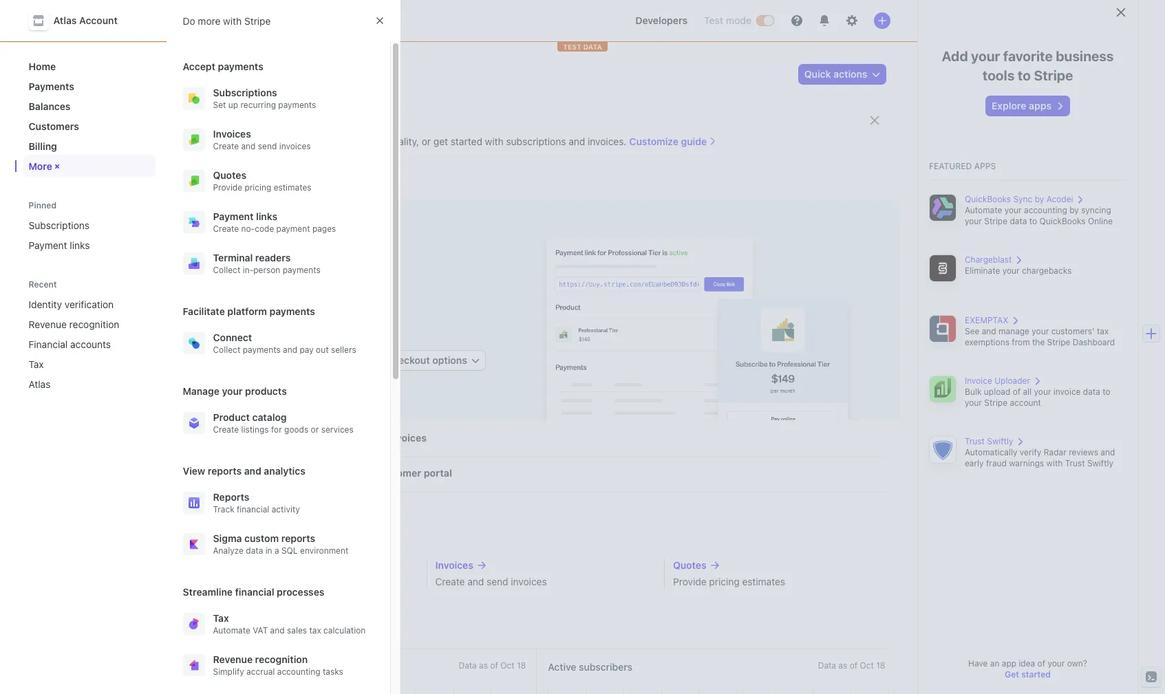 Task type: vqa. For each thing, say whether or not it's contained in the screenshot.
Automatically in the bottom of the page
yes



Task type: locate. For each thing, give the bounding box(es) containing it.
subscribers
[[579, 662, 633, 673]]

recent navigation links element
[[15, 279, 166, 396]]

invoices for invoices
[[436, 560, 474, 571]]

and right reviews
[[1101, 448, 1116, 458]]

subscriptions link up payment links
[[23, 214, 155, 237]]

0 vertical spatial set
[[213, 100, 226, 110]]

estimates down the quotes link
[[743, 576, 786, 588]]

2 vertical spatial subscriptions
[[198, 560, 262, 571]]

1 horizontal spatial data as of oct 18
[[818, 661, 886, 671]]

1 horizontal spatial tax
[[213, 613, 229, 625]]

invoices left 'tasks,'
[[279, 141, 311, 151]]

1 18 from the left
[[517, 661, 526, 671]]

1 vertical spatial the
[[1033, 337, 1045, 348]]

the inside see and manage your customers' tax exemptions from the stripe dashboard
[[1033, 337, 1045, 348]]

add
[[942, 48, 969, 64]]

platform
[[227, 306, 267, 317]]

financial inside the reports track financial activity
[[237, 505, 269, 515]]

with
[[223, 15, 242, 27], [485, 136, 504, 147], [1047, 459, 1063, 469]]

guide right customize
[[681, 136, 707, 147]]

link for create test payment link
[[328, 355, 345, 367]]

1 horizontal spatial revenue
[[213, 654, 253, 666]]

recognition inside revenue recognition simplify accrual accounting tasks
[[255, 654, 308, 666]]

payment inside pinned element
[[29, 240, 67, 251]]

subscriptions down the analyze
[[198, 560, 262, 571]]

0 vertical spatial financial
[[237, 505, 269, 515]]

0 horizontal spatial tax
[[29, 359, 44, 370]]

customers
[[29, 120, 79, 132]]

revenue up financial
[[29, 319, 67, 330]]

your up product
[[222, 386, 243, 397]]

set inside subscriptions set up recurring payments
[[213, 100, 226, 110]]

to inside bulk upload of all your invoice data to your stripe account
[[1103, 387, 1111, 397]]

1 vertical spatial up
[[215, 576, 226, 588]]

atlas down financial
[[29, 379, 51, 390]]

send up quotes provide pricing estimates
[[258, 141, 277, 151]]

1 vertical spatial send
[[487, 576, 509, 588]]

your down the quickbooks sync by acodei
[[1005, 205, 1022, 216]]

or left qr
[[362, 254, 371, 266]]

up down the analyze
[[215, 576, 226, 588]]

payment up codes
[[213, 254, 252, 266]]

atlas for atlas account
[[53, 14, 77, 26]]

1 horizontal spatial swiftly
[[1088, 459, 1114, 469]]

atlas left account
[[53, 14, 77, 26]]

data down the custom
[[246, 546, 263, 556]]

stripe down favorite
[[1034, 67, 1074, 83]]

to inside add your favorite business tools to stripe
[[1018, 67, 1031, 83]]

0 horizontal spatial 18
[[517, 661, 526, 671]]

recurring down in at the left bottom of the page
[[229, 576, 269, 588]]

2 horizontal spatial with
[[1047, 459, 1063, 469]]

1 oct from the left
[[501, 661, 515, 671]]

1 horizontal spatial quickbooks
[[1040, 216, 1086, 227]]

your left the 'own?' on the right bottom
[[1048, 659, 1065, 669]]

and inside 'invoices create and send invoices'
[[241, 141, 256, 151]]

the inside payment links are urls, buttons, or qr codes that can help conversion by taking customers straight to the checkout—no website required.
[[311, 282, 325, 293]]

test right 'tasks,'
[[343, 136, 360, 147]]

tax inside see and manage your customers' tax exemptions from the stripe dashboard
[[1097, 326, 1109, 337]]

stripe right search
[[244, 15, 271, 27]]

test up products
[[265, 355, 283, 367]]

uploader
[[995, 376, 1031, 386]]

reports up the reports
[[208, 465, 242, 477]]

tax
[[1097, 326, 1109, 337], [309, 626, 321, 636]]

2 data from the left
[[818, 661, 837, 671]]

subscriptions inside pinned element
[[29, 220, 90, 231]]

billing up more +
[[29, 140, 57, 152]]

0 vertical spatial subscriptions
[[213, 87, 277, 98]]

1 vertical spatial subscriptions
[[29, 220, 90, 231]]

your inside have an app idea of your own? get started
[[1048, 659, 1065, 669]]

links inside payment links link
[[70, 240, 90, 251]]

0 vertical spatial test
[[343, 136, 360, 147]]

0 horizontal spatial link
[[295, 234, 312, 246]]

started right get
[[451, 136, 483, 147]]

get started link
[[1005, 670, 1051, 680]]

invoices down invoices link
[[511, 576, 547, 588]]

1 vertical spatial by
[[1070, 205, 1080, 216]]

link right pay
[[328, 355, 345, 367]]

more
[[29, 160, 52, 172], [361, 355, 385, 367]]

1 vertical spatial tax
[[213, 613, 229, 625]]

tax for tax automate vat and sales tax calculation
[[213, 613, 229, 625]]

and inside automatically verify radar reviews and early fraud warnings with trust swiftly
[[1101, 448, 1116, 458]]

by up checkout—no
[[355, 268, 365, 280]]

1 vertical spatial data
[[1084, 387, 1101, 397]]

or right goods
[[311, 425, 319, 435]]

manage
[[183, 386, 220, 397]]

get
[[434, 136, 448, 147]]

as
[[479, 661, 488, 671], [839, 661, 848, 671]]

1 horizontal spatial oct
[[860, 661, 874, 671]]

by inside payment links are urls, buttons, or qr codes that can help conversion by taking customers straight to the checkout—no website required.
[[355, 268, 365, 280]]

links inside payment links create no-code payment pages
[[256, 211, 278, 222]]

of inside have an app idea of your own? get started
[[1038, 659, 1046, 669]]

payments link
[[23, 75, 155, 98]]

featured apps
[[930, 161, 997, 171]]

links for payment links
[[70, 240, 90, 251]]

streamline financial processes element
[[177, 607, 379, 695]]

stripe down the quickbooks sync by acodei
[[985, 216, 1008, 227]]

recent
[[29, 280, 57, 290]]

with inside automatically verify radar reviews and early fraud warnings with trust swiftly
[[1047, 459, 1063, 469]]

0 vertical spatial pricing
[[245, 182, 271, 193]]

the right from
[[1033, 337, 1045, 348]]

create
[[213, 141, 239, 151], [213, 224, 239, 234], [231, 355, 262, 367], [213, 425, 239, 435], [436, 576, 465, 588]]

connect
[[213, 332, 252, 344]]

1 vertical spatial recognition
[[255, 654, 308, 666]]

to down help
[[299, 282, 308, 293]]

invoice uploader
[[965, 376, 1031, 386]]

the down conversion
[[311, 282, 325, 293]]

tax down financial
[[29, 359, 44, 370]]

2 18 from the left
[[877, 661, 886, 671]]

accounting left the tasks
[[277, 667, 321, 678]]

subscriptions up starter guide
[[213, 87, 277, 98]]

pricing down the quotes link
[[709, 576, 740, 588]]

identity verification link
[[23, 293, 136, 316]]

data right invoice
[[1084, 387, 1101, 397]]

explore
[[992, 100, 1027, 112]]

payment up no-
[[213, 211, 254, 222]]

1 vertical spatial billing
[[29, 140, 57, 152]]

taking
[[368, 268, 395, 280]]

atlas account
[[53, 14, 118, 26]]

0 vertical spatial quickbooks
[[965, 194, 1012, 204]]

payment for a
[[251, 234, 293, 246]]

quickbooks inside automate your accounting by syncing your stripe data to quickbooks online
[[1040, 216, 1086, 227]]

starter
[[189, 110, 243, 129]]

0 vertical spatial invoices
[[279, 141, 311, 151]]

invoices inside 'invoices create and send invoices'
[[213, 128, 251, 140]]

0 vertical spatial invoices
[[213, 128, 251, 140]]

recurring
[[241, 100, 276, 110], [229, 576, 269, 588]]

atlas
[[53, 14, 77, 26], [29, 379, 51, 390]]

atlas account button
[[29, 11, 131, 30]]

send down invoices link
[[487, 576, 509, 588]]

to right invoice
[[1103, 387, 1111, 397]]

payment for test
[[285, 355, 326, 367]]

1 data as of oct 18 from the left
[[459, 661, 526, 671]]

2 vertical spatial with
[[1047, 459, 1063, 469]]

1 horizontal spatial data
[[1010, 216, 1028, 227]]

1 horizontal spatial atlas
[[53, 14, 77, 26]]

as for mrr
[[479, 661, 488, 671]]

quotes for quotes provide pricing estimates
[[213, 169, 247, 181]]

buttons,
[[323, 254, 360, 266]]

1 horizontal spatial invoices
[[511, 576, 547, 588]]

payment for payment links are urls, buttons, or qr codes that can help conversion by taking customers straight to the checkout—no website required.
[[213, 254, 252, 266]]

acodei
[[1047, 194, 1074, 204]]

verification
[[65, 299, 114, 311]]

financial accounts
[[29, 339, 111, 350]]

1 horizontal spatial tax
[[1097, 326, 1109, 337]]

collect down connect
[[213, 345, 241, 355]]

1 vertical spatial a
[[275, 546, 279, 556]]

financial down the reports
[[237, 505, 269, 515]]

invoices.
[[588, 136, 627, 147]]

1 horizontal spatial 18
[[877, 661, 886, 671]]

atlas inside "atlas account" button
[[53, 14, 77, 26]]

0 vertical spatial up
[[228, 100, 238, 110]]

or for get
[[422, 136, 431, 147]]

more right sellers
[[361, 355, 385, 367]]

customers link
[[23, 115, 155, 138]]

payment links link
[[23, 234, 155, 257]]

recognition up accrual
[[255, 654, 308, 666]]

0 vertical spatial tax
[[29, 359, 44, 370]]

and left pay
[[283, 345, 298, 355]]

links
[[256, 211, 278, 222], [70, 240, 90, 251], [255, 254, 275, 266]]

revenue up simplify
[[213, 654, 253, 666]]

featured
[[930, 161, 972, 171]]

a
[[243, 234, 249, 246], [275, 546, 279, 556]]

started inside have an app idea of your own? get started
[[1022, 670, 1051, 680]]

data down the quickbooks sync by acodei
[[1010, 216, 1028, 227]]

tax inside recent element
[[29, 359, 44, 370]]

invoice
[[965, 376, 993, 386]]

invoices for invoices create and send invoices
[[213, 128, 251, 140]]

revenue for revenue recognition
[[29, 319, 67, 330]]

create inside product catalog create listings for goods or services
[[213, 425, 239, 435]]

0 vertical spatial collect
[[213, 265, 241, 275]]

2 vertical spatial payment
[[213, 254, 252, 266]]

and down starter guide
[[241, 141, 256, 151]]

quotes inside quotes provide pricing estimates
[[213, 169, 247, 181]]

0 vertical spatial quotes
[[213, 169, 247, 181]]

started for get
[[451, 136, 483, 147]]

0 vertical spatial recognition
[[69, 319, 119, 330]]

quickbooks down 'acodei'
[[1040, 216, 1086, 227]]

view
[[213, 315, 236, 327], [183, 465, 205, 477]]

stripe inside bulk upload of all your invoice data to your stripe account
[[985, 398, 1008, 408]]

0 horizontal spatial oct
[[501, 661, 515, 671]]

0 horizontal spatial recognition
[[69, 319, 119, 330]]

2 data as of oct 18 from the left
[[818, 661, 886, 671]]

0 horizontal spatial invoices
[[213, 128, 251, 140]]

more inside more checkout options 'button'
[[361, 355, 385, 367]]

in-
[[243, 265, 254, 275]]

link up urls,
[[295, 234, 312, 246]]

person
[[254, 265, 280, 275]]

1 vertical spatial subscriptions link
[[198, 559, 410, 573]]

invoice uploader image
[[930, 376, 957, 403]]

started down idea
[[1022, 670, 1051, 680]]

0 horizontal spatial atlas
[[29, 379, 51, 390]]

sigma custom reports analyze data in a sql environment
[[213, 533, 349, 556]]

automate inside automate your accounting by syncing your stripe data to quickbooks online
[[965, 205, 1003, 216]]

view docs
[[213, 315, 261, 327]]

stripe down customers'
[[1048, 337, 1071, 348]]

core navigation links element
[[23, 55, 155, 178]]

0 horizontal spatial invoices
[[279, 141, 311, 151]]

1 horizontal spatial provide
[[673, 576, 707, 588]]

your down 'chargeblast'
[[1003, 266, 1020, 276]]

with left 'subscriptions'
[[485, 136, 504, 147]]

payment up recent
[[29, 240, 67, 251]]

0 vertical spatial billing
[[189, 63, 244, 85]]

2 horizontal spatial by
[[1070, 205, 1080, 216]]

a right in at the left bottom of the page
[[275, 546, 279, 556]]

of
[[1013, 387, 1021, 397], [1038, 659, 1046, 669], [490, 661, 498, 671], [850, 661, 858, 671]]

18
[[517, 661, 526, 671], [877, 661, 886, 671]]

1 as from the left
[[479, 661, 488, 671]]

swiftly down reviews
[[1088, 459, 1114, 469]]

links for payment links create no-code payment pages
[[256, 211, 278, 222]]

atlas inside atlas link
[[29, 379, 51, 390]]

1 data from the left
[[459, 661, 477, 671]]

pricing up payment links create no-code payment pages
[[245, 182, 271, 193]]

trust
[[965, 437, 985, 447], [1066, 459, 1086, 469]]

subscriptions up payment links
[[29, 220, 90, 231]]

0 vertical spatial or
[[422, 136, 431, 147]]

pinned element
[[23, 214, 155, 257]]

mrr
[[189, 662, 210, 673]]

quickbooks down apps
[[965, 194, 1012, 204]]

to down sync
[[1030, 216, 1038, 227]]

developers
[[636, 14, 688, 26]]

accounting inside revenue recognition simplify accrual accounting tasks
[[277, 667, 321, 678]]

tax inside tax automate vat and sales tax calculation
[[309, 626, 321, 636]]

pricing
[[245, 182, 271, 193], [709, 576, 740, 588]]

1 vertical spatial tax
[[309, 626, 321, 636]]

0 horizontal spatial trust
[[965, 437, 985, 447]]

1 horizontal spatial billing
[[189, 63, 244, 85]]

1 vertical spatial or
[[362, 254, 371, 266]]

0 horizontal spatial as
[[479, 661, 488, 671]]

2 as from the left
[[839, 661, 848, 671]]

close menu image
[[376, 16, 384, 24]]

subscriptions link down sql
[[198, 559, 410, 573]]

0 horizontal spatial automate
[[213, 626, 251, 636]]

1 vertical spatial quickbooks
[[1040, 216, 1086, 227]]

atlas for atlas
[[29, 379, 51, 390]]

0 vertical spatial atlas
[[53, 14, 77, 26]]

with right more
[[223, 15, 242, 27]]

automate your accounting by syncing your stripe data to quickbooks online
[[965, 205, 1113, 227]]

1 horizontal spatial view
[[213, 315, 236, 327]]

stripe inside see and manage your customers' tax exemptions from the stripe dashboard
[[1048, 337, 1071, 348]]

in
[[266, 546, 272, 556]]

to down favorite
[[1018, 67, 1031, 83]]

goods
[[284, 425, 309, 435]]

1 horizontal spatial invoices
[[436, 560, 474, 571]]

accounting inside automate your accounting by syncing your stripe data to quickbooks online
[[1025, 205, 1068, 216]]

quotes down these in the left top of the page
[[213, 169, 247, 181]]

2 vertical spatial links
[[255, 254, 275, 266]]

payment for payment links create no-code payment pages
[[213, 211, 254, 222]]

recognition
[[69, 319, 119, 330], [255, 654, 308, 666]]

2 horizontal spatial or
[[422, 136, 431, 147]]

accounting down 'acodei'
[[1025, 205, 1068, 216]]

see and manage your customers' tax exemptions from the stripe dashboard
[[965, 326, 1116, 348]]

provide inside quotes provide pricing estimates
[[213, 182, 242, 193]]

set up the growth
[[198, 576, 212, 588]]

1 horizontal spatial started
[[1022, 670, 1051, 680]]

trust down reviews
[[1066, 459, 1086, 469]]

urls,
[[294, 254, 320, 266]]

0 vertical spatial by
[[1035, 194, 1045, 204]]

0 horizontal spatial estimates
[[274, 182, 312, 193]]

0 horizontal spatial pricing
[[245, 182, 271, 193]]

0 horizontal spatial quickbooks
[[965, 194, 1012, 204]]

create test payment link link
[[213, 351, 350, 371]]

view reports and analytics
[[183, 465, 306, 477]]

to inside automate your accounting by syncing your stripe data to quickbooks online
[[1030, 216, 1038, 227]]

apps
[[1029, 100, 1052, 112]]

1 horizontal spatial reports
[[281, 533, 315, 545]]

set
[[213, 100, 226, 110], [198, 576, 212, 588]]

0 horizontal spatial swiftly
[[988, 437, 1014, 447]]

tax up the dashboard
[[1097, 326, 1109, 337]]

calculation
[[324, 626, 366, 636]]

guide for customize guide
[[681, 136, 707, 147]]

home link
[[23, 55, 155, 78]]

swiftly
[[988, 437, 1014, 447], [1088, 459, 1114, 469]]

mode
[[726, 14, 752, 26]]

1 horizontal spatial recognition
[[255, 654, 308, 666]]

1 vertical spatial quotes
[[673, 560, 707, 571]]

guide up recommended
[[246, 110, 290, 129]]

1 vertical spatial estimates
[[743, 576, 786, 588]]

1 horizontal spatial pricing
[[709, 576, 740, 588]]

revenue
[[29, 319, 67, 330], [213, 654, 253, 666]]

0 vertical spatial estimates
[[274, 182, 312, 193]]

and right vat
[[270, 626, 285, 636]]

0 horizontal spatial the
[[311, 282, 325, 293]]

invoices link
[[436, 559, 648, 573]]

2 horizontal spatial data
[[1084, 387, 1101, 397]]

quotes up provide pricing estimates
[[673, 560, 707, 571]]

more inside more +
[[29, 160, 52, 172]]

0 vertical spatial recurring
[[241, 100, 276, 110]]

0 vertical spatial started
[[451, 136, 483, 147]]

for
[[271, 425, 282, 435]]

by up automate your accounting by syncing your stripe data to quickbooks online
[[1035, 194, 1045, 204]]

reports up sql
[[281, 533, 315, 545]]

tax down streamline
[[213, 613, 229, 625]]

and inside connect collect payments and pay out sellers
[[283, 345, 298, 355]]

and down invoices link
[[468, 576, 484, 588]]

no-
[[241, 224, 255, 234]]

and inside see and manage your customers' tax exemptions from the stripe dashboard
[[982, 326, 997, 337]]

view reports and analytics element
[[177, 485, 379, 563]]

apps
[[975, 161, 997, 171]]

automate inside tax automate vat and sales tax calculation
[[213, 626, 251, 636]]

app
[[1002, 659, 1017, 669]]

set up these in the left top of the page
[[213, 100, 226, 110]]

estimates up payment links create no-code payment pages
[[274, 182, 312, 193]]

up up these in the left top of the page
[[228, 100, 238, 110]]

automate down the quickbooks sync by acodei
[[965, 205, 1003, 216]]

2 oct from the left
[[860, 661, 874, 671]]

financial up vat
[[235, 587, 274, 598]]

1 vertical spatial trust
[[1066, 459, 1086, 469]]

2 collect from the top
[[213, 345, 241, 355]]

idea
[[1019, 659, 1036, 669]]

simplify
[[213, 667, 244, 678]]

1 vertical spatial view
[[183, 465, 205, 477]]

0 vertical spatial subscriptions link
[[23, 214, 155, 237]]

recognition for revenue recognition simplify accrual accounting tasks
[[255, 654, 308, 666]]

your right manage on the top right of page
[[1032, 326, 1050, 337]]

and up 'exemptions'
[[982, 326, 997, 337]]

data for active subscribers
[[818, 661, 837, 671]]

or inside product catalog create listings for goods or services
[[311, 425, 319, 435]]

data as of oct 18 for active subscribers
[[818, 661, 886, 671]]

payment inside payment links create no-code payment pages
[[213, 211, 254, 222]]

1 vertical spatial reports
[[281, 533, 315, 545]]

by down 'acodei'
[[1070, 205, 1080, 216]]

0 horizontal spatial guide
[[246, 110, 290, 129]]

1 collect from the top
[[213, 265, 241, 275]]

data
[[1010, 216, 1028, 227], [1084, 387, 1101, 397], [246, 546, 263, 556]]

create and send invoices
[[436, 576, 547, 588]]

recognition inside recent element
[[69, 319, 119, 330]]

payment inside payment links are urls, buttons, or qr codes that can help conversion by taking customers straight to the checkout—no website required.
[[213, 254, 252, 266]]

and left invoices.
[[569, 136, 585, 147]]

with down radar
[[1047, 459, 1063, 469]]

1 vertical spatial automate
[[213, 626, 251, 636]]

trust up automatically
[[965, 437, 985, 447]]

invoices create and send invoices
[[213, 128, 311, 151]]

as for active subscribers
[[839, 661, 848, 671]]

quotes
[[213, 169, 247, 181], [673, 560, 707, 571]]

0 horizontal spatial subscriptions link
[[23, 214, 155, 237]]

stripe inside add your favorite business tools to stripe
[[1034, 67, 1074, 83]]

1 horizontal spatial link
[[328, 355, 345, 367]]

0 vertical spatial link
[[295, 234, 312, 246]]

recognition up accounts
[[69, 319, 119, 330]]

revenue recognition
[[29, 319, 119, 330]]

0 vertical spatial data
[[1010, 216, 1028, 227]]

your up tools
[[972, 48, 1001, 64]]

0 vertical spatial view
[[213, 315, 236, 327]]

tax right sales
[[309, 626, 321, 636]]

payments
[[29, 81, 74, 92]]

more up pinned
[[29, 160, 52, 172]]

tax inside tax automate vat and sales tax calculation
[[213, 613, 229, 625]]

links inside payment links are urls, buttons, or qr codes that can help conversion by taking customers straight to the checkout—no website required.
[[255, 254, 275, 266]]

recognition for revenue recognition
[[69, 319, 119, 330]]

search
[[208, 14, 239, 26]]

recommended
[[247, 136, 311, 147]]

a right share
[[243, 234, 249, 246]]

revenue inside recent element
[[29, 319, 67, 330]]

verify
[[1020, 448, 1042, 458]]

revenue inside revenue recognition simplify accrual accounting tasks
[[213, 654, 253, 666]]

website
[[213, 295, 248, 307]]

1 vertical spatial financial
[[235, 587, 274, 598]]

customers'
[[1052, 326, 1095, 337]]

collect down terminal
[[213, 265, 241, 275]]

billing up starter
[[189, 63, 244, 85]]

0 vertical spatial accounting
[[1025, 205, 1068, 216]]

1 vertical spatial pricing
[[709, 576, 740, 588]]

reports
[[213, 492, 250, 503]]

recurring up 'invoices create and send invoices'
[[241, 100, 276, 110]]

estimates inside quotes provide pricing estimates
[[274, 182, 312, 193]]

or
[[422, 136, 431, 147], [362, 254, 371, 266], [311, 425, 319, 435]]



Task type: describe. For each thing, give the bounding box(es) containing it.
subscriptions
[[506, 136, 566, 147]]

tax automate vat and sales tax calculation
[[213, 613, 366, 636]]

2
[[196, 235, 201, 246]]

send inside 'invoices create and send invoices'
[[258, 141, 277, 151]]

payment for payment links
[[29, 240, 67, 251]]

stripe inside automate your accounting by syncing your stripe data to quickbooks online
[[985, 216, 1008, 227]]

started for get
[[1022, 670, 1051, 680]]

accrual
[[247, 667, 275, 678]]

your right all
[[1035, 387, 1052, 397]]

manage
[[999, 326, 1030, 337]]

conversion
[[304, 268, 352, 280]]

dashboard
[[1073, 337, 1116, 348]]

+
[[52, 161, 65, 174]]

billing link
[[23, 135, 155, 158]]

test data
[[563, 43, 602, 51]]

own?
[[1068, 659, 1088, 669]]

or inside payment links are urls, buttons, or qr codes that can help conversion by taking customers straight to the checkout—no website required.
[[362, 254, 371, 266]]

your right quickbooks sync by acodei icon
[[965, 216, 983, 227]]

1 horizontal spatial estimates
[[743, 576, 786, 588]]

set up recurring payments
[[198, 576, 315, 588]]

1 horizontal spatial by
[[1035, 194, 1045, 204]]

18 for mrr
[[517, 661, 526, 671]]

checkout—no
[[328, 282, 388, 293]]

test mode
[[704, 14, 752, 26]]

sales
[[287, 626, 307, 636]]

view for view reports and analytics
[[183, 465, 205, 477]]

quotes provide pricing estimates
[[213, 169, 312, 193]]

invoice
[[1054, 387, 1081, 397]]

payment links create no-code payment pages
[[213, 211, 336, 234]]

to inside payment links are urls, buttons, or qr codes that can help conversion by taking customers straight to the checkout—no website required.
[[299, 282, 308, 293]]

0 horizontal spatial reports
[[208, 465, 242, 477]]

trust swiftly
[[965, 437, 1014, 447]]

pricing inside quotes provide pricing estimates
[[245, 182, 271, 193]]

catalog
[[252, 412, 287, 423]]

share a payment link
[[213, 234, 312, 246]]

growth
[[189, 624, 236, 640]]

upload
[[984, 387, 1011, 397]]

from
[[1012, 337, 1030, 348]]

0 horizontal spatial a
[[243, 234, 249, 246]]

bulk upload of all your invoice data to your stripe account
[[965, 387, 1111, 408]]

do more with stripe
[[183, 15, 271, 27]]

do
[[183, 15, 195, 27]]

get
[[1005, 670, 1020, 680]]

recurring inside subscriptions set up recurring payments
[[241, 100, 276, 110]]

financial accounts link
[[23, 333, 136, 356]]

up inside subscriptions set up recurring payments
[[228, 100, 238, 110]]

data inside bulk upload of all your invoice data to your stripe account
[[1084, 387, 1101, 397]]

starter guide
[[189, 110, 290, 129]]

by inside automate your accounting by syncing your stripe data to quickbooks online
[[1070, 205, 1080, 216]]

0 vertical spatial swiftly
[[988, 437, 1014, 447]]

subscriptions inside subscriptions set up recurring payments
[[213, 87, 277, 98]]

trust swiftly image
[[930, 437, 957, 464]]

out
[[316, 345, 329, 355]]

1 vertical spatial recurring
[[229, 576, 269, 588]]

listings
[[241, 425, 269, 435]]

payment links are urls, buttons, or qr codes that can help conversion by taking customers straight to the checkout—no website required.
[[213, 254, 395, 307]]

processes
[[277, 587, 325, 598]]

1 horizontal spatial with
[[485, 136, 504, 147]]

tasks
[[323, 667, 343, 678]]

atlas link
[[23, 373, 136, 396]]

add your favorite business tools to stripe
[[942, 48, 1114, 83]]

1 horizontal spatial send
[[487, 576, 509, 588]]

analyze
[[213, 546, 244, 556]]

payments inside connect collect payments and pay out sellers
[[243, 345, 281, 355]]

swiftly inside automatically verify radar reviews and early fraud warnings with trust swiftly
[[1088, 459, 1114, 469]]

are
[[277, 254, 291, 266]]

data as of oct 18 for mrr
[[459, 661, 526, 671]]

billing inside core navigation links element
[[29, 140, 57, 152]]

automatically
[[965, 448, 1018, 458]]

tax for tax
[[29, 359, 44, 370]]

streamline financial processes
[[183, 587, 325, 598]]

favorite
[[1004, 48, 1053, 64]]

more
[[198, 15, 221, 27]]

of inside bulk upload of all your invoice data to your stripe account
[[1013, 387, 1021, 397]]

your inside see and manage your customers' tax exemptions from the stripe dashboard
[[1032, 326, 1050, 337]]

quickbooks sync by acodei image
[[930, 194, 957, 222]]

link for share a payment link
[[295, 234, 312, 246]]

exemptax
[[965, 315, 1009, 326]]

guide for starter guide
[[246, 110, 290, 129]]

trust inside automatically verify radar reviews and early fraud warnings with trust swiftly
[[1066, 459, 1086, 469]]

explore apps link
[[987, 96, 1070, 116]]

product
[[213, 412, 250, 423]]

terminal
[[213, 252, 253, 264]]

0 horizontal spatial up
[[215, 576, 226, 588]]

payments inside subscriptions set up recurring payments
[[278, 100, 316, 110]]

docs
[[238, 315, 261, 327]]

and left analytics
[[244, 465, 262, 477]]

code
[[255, 224, 274, 234]]

pinned navigation links element
[[23, 200, 155, 257]]

accept
[[183, 61, 215, 72]]

and inside tax automate vat and sales tax calculation
[[270, 626, 285, 636]]

oct for mrr
[[501, 661, 515, 671]]

required.
[[250, 295, 290, 307]]

links for payment links are urls, buttons, or qr codes that can help conversion by taking customers straight to the checkout—no website required.
[[255, 254, 275, 266]]

terminal readers collect in-person payments
[[213, 252, 321, 275]]

account
[[1010, 398, 1042, 408]]

1 vertical spatial test
[[265, 355, 283, 367]]

invoices inside 'invoices create and send invoices'
[[279, 141, 311, 151]]

sigma
[[213, 533, 242, 545]]

eliminate
[[965, 266, 1001, 276]]

or for services
[[311, 425, 319, 435]]

tax for tax
[[309, 626, 321, 636]]

identity
[[29, 299, 62, 311]]

reports track financial activity
[[213, 492, 300, 515]]

data inside automate your accounting by syncing your stripe data to quickbooks online
[[1010, 216, 1028, 227]]

data for mrr
[[459, 661, 477, 671]]

active
[[548, 662, 577, 673]]

accounts
[[70, 339, 111, 350]]

pages
[[313, 224, 336, 234]]

quotes for quotes
[[673, 560, 707, 571]]

payment links
[[29, 240, 90, 251]]

test
[[563, 43, 582, 51]]

follow these recommended tasks, test functionality, or get started with subscriptions and invoices.
[[189, 136, 627, 147]]

create inside payment links create no-code payment pages
[[213, 224, 239, 234]]

more checkout options button
[[356, 351, 485, 371]]

connect collect payments and pay out sellers
[[213, 332, 356, 355]]

collect inside terminal readers collect in-person payments
[[213, 265, 241, 275]]

reports inside sigma custom reports analyze data in a sql environment
[[281, 533, 315, 545]]

payment inside payment links create no-code payment pages
[[277, 224, 310, 234]]

oct for active subscribers
[[860, 661, 874, 671]]

exemptax image
[[930, 315, 957, 343]]

collect inside connect collect payments and pay out sellers
[[213, 345, 241, 355]]

revenue for revenue recognition simplify accrual accounting tasks
[[213, 654, 253, 666]]

exemptions
[[965, 337, 1010, 348]]

environment
[[300, 546, 349, 556]]

these
[[220, 136, 244, 147]]

chargeblast image
[[930, 255, 957, 282]]

custom
[[244, 533, 279, 545]]

early
[[965, 459, 984, 469]]

more for +
[[29, 160, 52, 172]]

readers
[[255, 252, 291, 264]]

1 vertical spatial provide
[[673, 576, 707, 588]]

home
[[29, 61, 56, 72]]

create inside 'invoices create and send invoices'
[[213, 141, 239, 151]]

a inside sigma custom reports analyze data in a sql environment
[[275, 546, 279, 556]]

0 horizontal spatial with
[[223, 15, 242, 27]]

accept payments element
[[177, 81, 379, 282]]

your down bulk
[[965, 398, 983, 408]]

Search search field
[[186, 8, 574, 33]]

your inside add your favorite business tools to stripe
[[972, 48, 1001, 64]]

tasks,
[[314, 136, 340, 147]]

can
[[263, 268, 279, 280]]

tools
[[983, 67, 1015, 83]]

reviews
[[1069, 448, 1099, 458]]

recent element
[[15, 293, 166, 396]]

tax link
[[23, 353, 136, 376]]

0 vertical spatial trust
[[965, 437, 985, 447]]

chargeblast
[[965, 255, 1012, 265]]

more for checkout
[[361, 355, 385, 367]]

manage your products
[[183, 386, 287, 397]]

automatically verify radar reviews and early fraud warnings with trust swiftly
[[965, 448, 1116, 469]]

payments inside terminal readers collect in-person payments
[[283, 265, 321, 275]]

view for view docs
[[213, 315, 236, 327]]

sql
[[282, 546, 298, 556]]

18 for active subscribers
[[877, 661, 886, 671]]

tax for see
[[1097, 326, 1109, 337]]

share
[[213, 234, 241, 246]]

data inside sigma custom reports analyze data in a sql environment
[[246, 546, 263, 556]]

options
[[433, 355, 467, 367]]

1 vertical spatial set
[[198, 576, 212, 588]]



